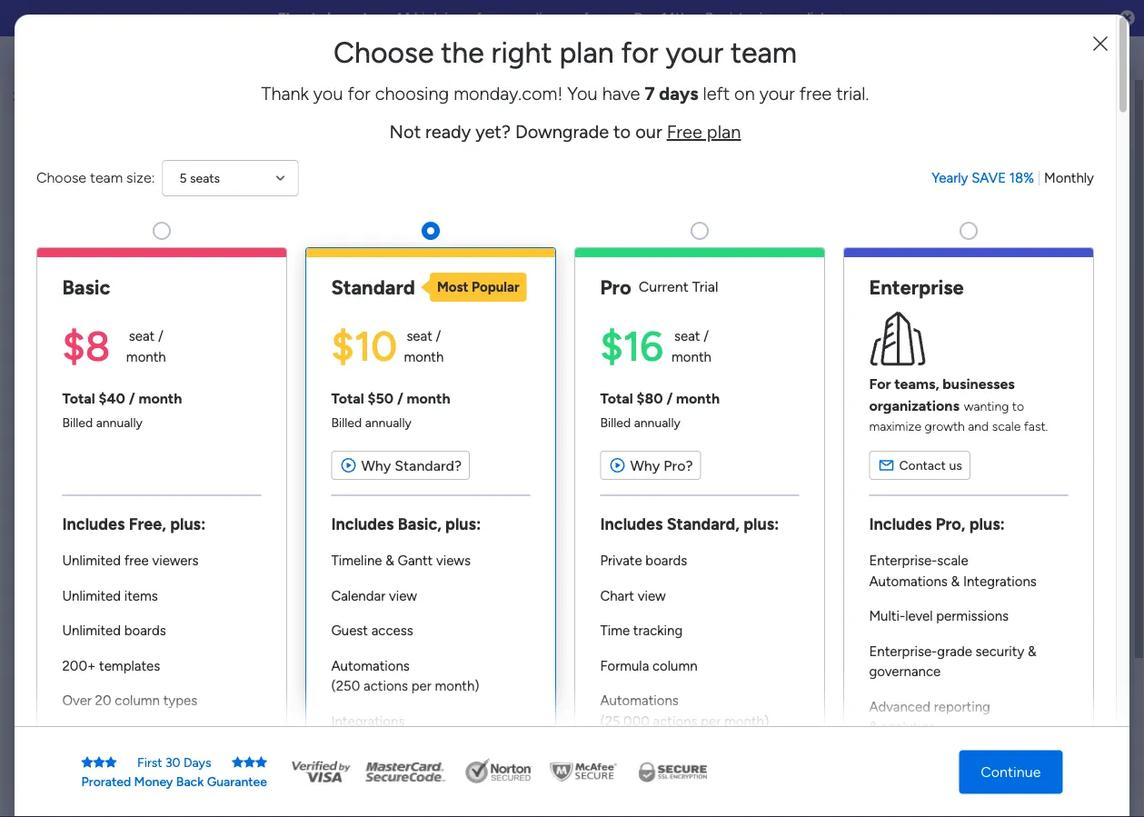 Task type: locate. For each thing, give the bounding box(es) containing it.
view for $16
[[638, 588, 666, 604]]

billed down "workspace"
[[331, 415, 362, 430]]

permissions
[[937, 608, 1009, 624]]

workspaces up viewers
[[129, 532, 219, 551]]

management right component icon
[[217, 612, 298, 628]]

1 horizontal spatial seat
[[407, 328, 433, 345]]

workspace image
[[106, 585, 150, 629]]

1 vertical spatial integrations
[[331, 713, 405, 729]]

verified by visa image
[[289, 759, 353, 786]]

includes inside basic tier selected option
[[62, 514, 125, 533]]

/ down most
[[436, 328, 441, 345]]

0 vertical spatial learn
[[845, 692, 881, 709]]

mastercard secure code image
[[360, 759, 451, 786]]

seat for $10
[[407, 328, 433, 345]]

1 plus: from the left
[[170, 514, 206, 533]]

month inside the total $80 / month billed annually
[[677, 389, 720, 407]]

3 star image from the left
[[244, 756, 255, 769]]

access right quickly
[[107, 105, 152, 122]]

plus: right standard,
[[744, 514, 780, 533]]

total left $50
[[331, 389, 364, 407]]

enterprise- up the boost
[[870, 553, 938, 569]]

1 horizontal spatial month)
[[725, 713, 769, 729]]

0 horizontal spatial view
[[389, 588, 417, 604]]

/ right $50
[[397, 389, 404, 407]]

to down have
[[614, 121, 631, 143]]

button padding image
[[1092, 35, 1110, 53]]

1 horizontal spatial column
[[653, 658, 698, 674]]

month
[[126, 349, 166, 365], [404, 349, 444, 365], [672, 349, 712, 365], [139, 389, 182, 407], [407, 389, 451, 407], [677, 389, 720, 407]]

enterprise- inside enterprise-scale automations & integrations
[[870, 553, 938, 569]]

1 vertical spatial automations
[[331, 658, 410, 674]]

1 horizontal spatial for
[[476, 10, 494, 26]]

advanced
[[870, 698, 931, 715]]

thank you for choosing monday.com! you have 7 days left on your free trial.
[[261, 83, 870, 105]]

(25,000
[[600, 713, 650, 729]]

1 horizontal spatial learn
[[916, 765, 948, 781]]

1 view from the left
[[389, 588, 417, 604]]

scale inside wanting to maximize growth and scale fast.
[[993, 419, 1021, 434]]

free down my
[[124, 553, 149, 569]]

per inside automations (250 actions per month)
[[412, 678, 432, 694]]

0 horizontal spatial per
[[412, 678, 432, 694]]

& right security
[[1028, 643, 1037, 659]]

star image
[[81, 756, 93, 769], [93, 756, 105, 769]]

column right 20
[[115, 693, 160, 709]]

actions right '(250'
[[364, 678, 408, 694]]

/ inside the total $80 / month billed annually
[[667, 389, 673, 407]]

your
[[666, 35, 724, 70], [760, 83, 795, 105], [156, 105, 185, 122], [897, 571, 926, 589]]

basic,
[[398, 514, 442, 533]]

2 vertical spatial automations
[[600, 693, 679, 709]]

for up the
[[476, 10, 494, 26]]

your inside quickly access your recent boards, inbox and workspaces
[[156, 105, 185, 122]]

unlimited free viewers
[[62, 553, 199, 569]]

seat inside '$16 seat / month'
[[675, 328, 700, 345]]

complete up install
[[890, 298, 950, 314]]

and down you
[[327, 105, 351, 122]]

why left standard? on the left bottom
[[361, 457, 391, 474]]

/ right $8
[[158, 328, 163, 345]]

made
[[898, 593, 934, 610]]

1 horizontal spatial in
[[993, 571, 1005, 589]]

✨
[[413, 10, 427, 26]]

select product image
[[16, 49, 35, 67]]

templates down permissions
[[975, 633, 1040, 650]]

integrations inside standard tier selected option
[[331, 713, 405, 729]]

complete
[[872, 175, 945, 195], [890, 298, 950, 314]]

0 vertical spatial boards
[[646, 553, 688, 569]]

seat right the $10
[[407, 328, 433, 345]]

seats
[[190, 170, 220, 186]]

1 seat from the left
[[129, 328, 155, 345]]

2 enterprise- from the top
[[870, 643, 938, 659]]

1 includes from the left
[[62, 514, 125, 533]]

1 horizontal spatial billed
[[331, 415, 362, 430]]

plan down conference
[[560, 35, 614, 70]]

month inside $10 seat / month
[[404, 349, 444, 365]]

billing cycle selection group
[[932, 168, 1095, 188]]

1 horizontal spatial view
[[638, 588, 666, 604]]

1 horizontal spatial access
[[372, 623, 413, 639]]

templates down workflow on the bottom right
[[938, 593, 1003, 610]]

0 horizontal spatial integrations
[[331, 713, 405, 729]]

plus: inside the enterprise tier selected option
[[970, 514, 1006, 533]]

annually for $10
[[365, 415, 412, 430]]

2 horizontal spatial for
[[621, 35, 659, 70]]

annually down the $80
[[634, 415, 681, 430]]

total inside the total $50 / month billed annually
[[331, 389, 364, 407]]

1 vertical spatial unlimited
[[62, 588, 121, 604]]

tracking
[[634, 623, 683, 639]]

visited
[[173, 185, 223, 205]]

2 horizontal spatial total
[[600, 389, 633, 407]]

check circle image
[[872, 300, 884, 313]]

/ inside the total $50 / month billed annually
[[397, 389, 404, 407]]

public board image
[[99, 368, 119, 388]]

unlimited up 200+
[[62, 623, 121, 639]]

includes inside standard tier selected option
[[331, 514, 394, 533]]

1 horizontal spatial our
[[636, 121, 662, 143]]

unlimited up unlimited boards
[[62, 588, 121, 604]]

actions right the (25,000
[[653, 713, 698, 729]]

plus: right pro,
[[970, 514, 1006, 533]]

→
[[831, 10, 845, 26]]

plus: inside basic tier selected option
[[170, 514, 206, 533]]

0 horizontal spatial month)
[[435, 678, 480, 694]]

boards inside pro tier selected option
[[646, 553, 688, 569]]

1 horizontal spatial total
[[331, 389, 364, 407]]

work right component icon
[[184, 612, 214, 628]]

month inside the total $50 / month billed annually
[[407, 389, 451, 407]]

choose down quickly
[[36, 169, 86, 187]]

choose
[[334, 35, 434, 70], [36, 169, 86, 187]]

plus: for includes basic, plus:
[[446, 514, 481, 533]]

0 vertical spatial scale
[[993, 419, 1021, 434]]

2 unlimited from the top
[[62, 588, 121, 604]]

includes basic, plus:
[[331, 514, 481, 533]]

tier options list box
[[36, 215, 1095, 817]]

integrations
[[964, 573, 1037, 589], [331, 713, 405, 729]]

2 horizontal spatial annually
[[634, 415, 681, 430]]

invite team members
[[890, 275, 1021, 291]]

includes up 'unlimited free viewers'
[[62, 514, 125, 533]]

2 view from the left
[[638, 588, 666, 604]]

us inside button
[[950, 458, 963, 473]]

2 vertical spatial for
[[348, 83, 371, 105]]

circle o image
[[872, 253, 884, 267]]

/ down the trial
[[704, 328, 709, 345]]

annually inside total $40 / month billed annually
[[96, 415, 143, 430]]

includes for includes free, plus:
[[62, 514, 125, 533]]

& inside advanced reporting & analytics
[[870, 719, 878, 735]]

automations up '(250'
[[331, 658, 410, 674]]

1 vertical spatial to
[[1013, 399, 1025, 414]]

0 vertical spatial management
[[153, 399, 228, 415]]

per inside automations (25,000 actions per month)
[[701, 713, 721, 729]]

plan down the left at the top right
[[707, 121, 741, 143]]

integrations inside enterprise-scale automations & integrations
[[964, 573, 1037, 589]]

unlimited for unlimited items
[[62, 588, 121, 604]]

1 horizontal spatial actions
[[653, 713, 698, 729]]

setup
[[890, 205, 927, 222]]

your left recent
[[156, 105, 185, 122]]

2 plus: from the left
[[446, 514, 481, 533]]

choosing
[[375, 83, 449, 105]]

0 vertical spatial automations
[[870, 573, 948, 589]]

to
[[614, 121, 631, 143], [1013, 399, 1025, 414]]

18%
[[1010, 170, 1035, 186]]

0 horizontal spatial us
[[459, 10, 473, 26]]

/ for $16 seat / month
[[704, 328, 709, 345]]

2 horizontal spatial automations
[[870, 573, 948, 589]]

view inside pro tier selected option
[[638, 588, 666, 604]]

3 plus: from the left
[[744, 514, 780, 533]]

templates for 200+ templates
[[99, 658, 160, 674]]

total left the $80
[[600, 389, 633, 407]]

annually inside the total $50 / month billed annually
[[365, 415, 412, 430]]

access down calendar view
[[372, 623, 413, 639]]

/ inside '$16 seat / month'
[[704, 328, 709, 345]]

recently
[[102, 185, 169, 205]]

private
[[600, 553, 642, 569]]

billed inside the total $80 / month billed annually
[[600, 415, 631, 430]]

why for $16
[[630, 457, 660, 474]]

per up ssl encrypted image
[[701, 713, 721, 729]]

seat down the trial
[[675, 328, 700, 345]]

1 horizontal spatial work
[[184, 612, 214, 628]]

templates image image
[[861, 429, 1101, 554]]

your up made
[[897, 571, 926, 589]]

1 vertical spatial choose
[[36, 169, 86, 187]]

plus: inside standard tier selected option
[[446, 514, 481, 533]]

1 horizontal spatial team
[[731, 35, 797, 70]]

0 vertical spatial free
[[800, 83, 832, 105]]

automations inside automations (250 actions per month)
[[331, 658, 410, 674]]

0 vertical spatial actions
[[364, 678, 408, 694]]

1 vertical spatial access
[[372, 623, 413, 639]]

1 vertical spatial in
[[993, 571, 1005, 589]]

templates inside button
[[975, 633, 1040, 650]]

component image
[[99, 397, 115, 413]]

3 seat from the left
[[675, 328, 700, 345]]

why inside button
[[361, 457, 391, 474]]

3 total from the left
[[600, 389, 633, 407]]

0 horizontal spatial for
[[348, 83, 371, 105]]

0 horizontal spatial actions
[[364, 678, 408, 694]]

templates inside basic tier selected option
[[99, 658, 160, 674]]

0 vertical spatial work
[[122, 399, 150, 415]]

2 horizontal spatial billed
[[600, 415, 631, 430]]

choose down week!
[[334, 35, 434, 70]]

1 vertical spatial plan
[[707, 121, 741, 143]]

3 unlimited from the top
[[62, 623, 121, 639]]

2 includes from the left
[[331, 514, 394, 533]]

total $80 / month billed annually
[[600, 389, 720, 430]]

our left the free
[[636, 121, 662, 143]]

boards inside basic tier selected option
[[124, 623, 166, 639]]

workspaces down quickly
[[55, 125, 132, 142]]

seat inside $10 seat / month
[[407, 328, 433, 345]]

month up total $40 / month billed annually
[[126, 349, 166, 365]]

free left the trial.
[[800, 83, 832, 105]]

save
[[972, 170, 1007, 186]]

and down the wanting
[[969, 419, 989, 434]]

team left size: on the top
[[90, 169, 123, 187]]

column down tracking
[[653, 658, 698, 674]]

and
[[327, 105, 351, 122], [969, 419, 989, 434]]

billed for $16
[[600, 415, 631, 430]]

plus: up viewers
[[170, 514, 206, 533]]

enterprise-grade security & governance
[[870, 643, 1037, 680]]

integrations up permissions
[[964, 573, 1037, 589]]

quickly access your recent boards, inbox and workspaces
[[55, 105, 351, 142]]

week!
[[372, 10, 410, 26]]

/ right the $80
[[667, 389, 673, 407]]

pro tier selected option
[[575, 247, 826, 817]]

0 horizontal spatial automations
[[331, 658, 410, 674]]

includes up timeline
[[331, 514, 394, 533]]

total for $10
[[331, 389, 364, 407]]

1 vertical spatial scale
[[938, 553, 969, 569]]

boards down includes standard, plus:
[[646, 553, 688, 569]]

free,
[[129, 514, 166, 533]]

enterprise- up 'governance'
[[870, 643, 938, 659]]

why inside "button"
[[630, 457, 660, 474]]

for right you
[[348, 83, 371, 105]]

complete up setup in the right of the page
[[872, 175, 945, 195]]

templates up over 20 column types
[[99, 658, 160, 674]]

1 billed from the left
[[62, 415, 93, 430]]

month right the $80
[[677, 389, 720, 407]]

view right chart
[[638, 588, 666, 604]]

2 total from the left
[[331, 389, 364, 407]]

0 vertical spatial us
[[459, 10, 473, 26]]

learn left get
[[845, 692, 881, 709]]

plus: up views on the bottom left
[[446, 514, 481, 533]]

dapulse x slim image
[[1090, 168, 1112, 190]]

4 includes from the left
[[870, 514, 932, 533]]

boards for private boards
[[646, 553, 688, 569]]

to up fast. on the right of page
[[1013, 399, 1025, 414]]

0 vertical spatial your
[[949, 175, 982, 195]]

guest
[[331, 623, 368, 639]]

0 horizontal spatial free
[[124, 553, 149, 569]]

1 vertical spatial us
[[950, 458, 963, 473]]

1 vertical spatial templates
[[975, 633, 1040, 650]]

scale up workflow on the bottom right
[[938, 553, 969, 569]]

includes inside the enterprise tier selected option
[[870, 514, 932, 533]]

1 vertical spatial management
[[217, 612, 298, 628]]

integrations down '(250'
[[331, 713, 405, 729]]

management inside work management > main workspace link
[[153, 399, 228, 415]]

component image
[[163, 612, 178, 628]]

1 vertical spatial complete
[[890, 298, 950, 314]]

0 vertical spatial column
[[653, 658, 698, 674]]

/ for total $50 / month billed annually
[[397, 389, 404, 407]]

$8
[[62, 322, 110, 371]]

seat / month
[[126, 328, 166, 365]]

star image
[[105, 756, 117, 769], [232, 756, 244, 769], [244, 756, 255, 769], [255, 756, 267, 769]]

growth
[[925, 419, 965, 434]]

1 star image from the left
[[105, 756, 117, 769]]

started
[[964, 744, 1007, 760]]

app
[[1000, 321, 1025, 338]]

yearly save 18% option
[[932, 168, 1035, 188]]

your
[[949, 175, 982, 195], [937, 228, 965, 245]]

my
[[102, 532, 125, 551]]

basic
[[62, 275, 111, 299]]

0 vertical spatial in
[[760, 10, 771, 26]]

actions inside automations (25,000 actions per month)
[[653, 713, 698, 729]]

our left 'online'
[[497, 10, 517, 26]]

& left gantt
[[386, 553, 394, 569]]

3 annually from the left
[[634, 415, 681, 430]]

0 horizontal spatial scale
[[938, 553, 969, 569]]

close my workspaces image
[[76, 531, 98, 553]]

1 horizontal spatial us
[[950, 458, 963, 473]]

monday.com!
[[454, 83, 563, 105]]

seat right $8
[[129, 328, 155, 345]]

0 horizontal spatial work
[[122, 399, 150, 415]]

month) for automations (25,000 actions per month)
[[725, 713, 769, 729]]

explore templates
[[922, 633, 1040, 650]]

2 vertical spatial templates
[[99, 658, 160, 674]]

management left ">"
[[153, 399, 228, 415]]

us right contact
[[950, 458, 963, 473]]

1 annually from the left
[[96, 415, 143, 430]]

3 billed from the left
[[600, 415, 631, 430]]

2 vertical spatial unlimited
[[62, 623, 121, 639]]

circle o image
[[872, 323, 884, 337]]

month right $50
[[407, 389, 451, 407]]

2 seat from the left
[[407, 328, 433, 345]]

remove from favorites image
[[310, 369, 328, 387]]

2 billed from the left
[[331, 415, 362, 430]]

2 star image from the left
[[232, 756, 244, 769]]

enterprise- for scale
[[870, 553, 938, 569]]

month right the $10
[[404, 349, 444, 365]]

boards for unlimited boards
[[124, 623, 166, 639]]

0 vertical spatial choose
[[334, 35, 434, 70]]

0 horizontal spatial total
[[62, 389, 95, 407]]

1 horizontal spatial to
[[1013, 399, 1025, 414]]

month right $40
[[139, 389, 182, 407]]

automations up made
[[870, 573, 948, 589]]

1 why from the left
[[361, 457, 391, 474]]

annually
[[96, 415, 143, 430], [365, 415, 412, 430], [634, 415, 681, 430]]

choose for choose the right plan for your team
[[334, 35, 434, 70]]

0 vertical spatial plan
[[560, 35, 614, 70]]

in left minutes at the bottom
[[993, 571, 1005, 589]]

complete for complete your profile
[[872, 175, 945, 195]]

scale down the wanting
[[993, 419, 1021, 434]]

total left component image
[[62, 389, 95, 407]]

annually inside the total $80 / month billed annually
[[634, 415, 681, 430]]

0 horizontal spatial seat
[[129, 328, 155, 345]]

plus:
[[170, 514, 206, 533], [446, 514, 481, 533], [744, 514, 780, 533], [970, 514, 1006, 533]]

automations up the (25,000
[[600, 693, 679, 709]]

2 horizontal spatial seat
[[675, 328, 700, 345]]

0 vertical spatial for
[[476, 10, 494, 26]]

1 vertical spatial per
[[701, 713, 721, 729]]

enable desktop notifications link
[[872, 250, 1117, 270]]

total $50 / month billed annually
[[331, 389, 451, 430]]

your down 14th
[[666, 35, 724, 70]]

month inside total $40 / month billed annually
[[139, 389, 182, 407]]

workflow
[[930, 571, 990, 589]]

plus: inside pro tier selected option
[[744, 514, 780, 533]]

1 star image from the left
[[81, 756, 93, 769]]

includes left pro,
[[870, 514, 932, 533]]

boost your workflow in minutes with ready-made templates
[[856, 571, 1092, 610]]

1 vertical spatial learn
[[916, 765, 948, 781]]

learn down the getting
[[916, 765, 948, 781]]

month) inside automations (250 actions per month)
[[435, 678, 480, 694]]

team down "register in one click →" link
[[731, 35, 797, 70]]

plus: for includes standard, plus:
[[744, 514, 780, 533]]

1 vertical spatial actions
[[653, 713, 698, 729]]

check circle image
[[872, 277, 884, 290]]

types
[[163, 693, 198, 709]]

mcafee secure image
[[547, 759, 620, 786]]

enterprise- inside enterprise-grade security & governance
[[870, 643, 938, 659]]

month)
[[435, 678, 480, 694], [725, 713, 769, 729]]

lottie animation element
[[406, 80, 917, 149]]

unlimited for unlimited free viewers
[[62, 553, 121, 569]]

includes inside pro tier selected option
[[600, 514, 663, 533]]

annually down $50
[[365, 415, 412, 430]]

work for work management
[[184, 612, 214, 628]]

works
[[1055, 765, 1089, 781]]

month) inside automations (25,000 actions per month)
[[725, 713, 769, 729]]

0 vertical spatial month)
[[435, 678, 480, 694]]

& up multi-level permissions
[[951, 573, 960, 589]]

month right $16
[[672, 349, 712, 365]]

1 total from the left
[[62, 389, 95, 407]]

annually down component image
[[96, 415, 143, 430]]

1 unlimited from the top
[[62, 553, 121, 569]]

view inside standard tier selected option
[[389, 588, 417, 604]]

column inside pro tier selected option
[[653, 658, 698, 674]]

0 horizontal spatial choose
[[36, 169, 86, 187]]

0 vertical spatial workspaces
[[55, 125, 132, 142]]

1 horizontal spatial why
[[630, 457, 660, 474]]

billed down $8
[[62, 415, 93, 430]]

& inside enterprise-grade security & governance
[[1028, 643, 1037, 659]]

billed up why pro? "button"
[[600, 415, 631, 430]]

/ inside total $40 / month billed annually
[[129, 389, 135, 407]]

workspaces inside quickly access your recent boards, inbox and workspaces
[[55, 125, 132, 142]]

grade
[[938, 643, 973, 659]]

2 why from the left
[[630, 457, 660, 474]]

0 vertical spatial unlimited
[[62, 553, 121, 569]]

column
[[653, 658, 698, 674], [115, 693, 160, 709]]

includes up private on the bottom right
[[600, 514, 663, 533]]

elevate
[[278, 10, 324, 26]]

contact us
[[900, 458, 963, 473]]

& down "advanced" on the right
[[870, 719, 878, 735]]

automations inside automations (25,000 actions per month)
[[600, 693, 679, 709]]

explore templates button
[[856, 624, 1106, 660]]

0 horizontal spatial boards
[[124, 623, 166, 639]]

0 horizontal spatial why
[[361, 457, 391, 474]]

4 plus: from the left
[[970, 514, 1006, 533]]

businesses
[[943, 375, 1015, 393]]

month inside '$16 seat / month'
[[672, 349, 712, 365]]

why standard? button
[[331, 451, 470, 480]]

0 vertical spatial templates
[[938, 593, 1003, 610]]

plan
[[560, 35, 614, 70], [707, 121, 741, 143]]

per for automations (250 actions per month)
[[412, 678, 432, 694]]

enterprise
[[870, 275, 964, 299]]

and inside wanting to maximize growth and scale fast.
[[969, 419, 989, 434]]

0 horizontal spatial billed
[[62, 415, 93, 430]]

templates for explore templates
[[975, 633, 1040, 650]]

column inside basic tier selected option
[[115, 693, 160, 709]]

1 horizontal spatial per
[[701, 713, 721, 729]]

access inside standard tier selected option
[[372, 623, 413, 639]]

continue button
[[959, 751, 1063, 794]]

ready
[[426, 121, 471, 143]]

unlimited
[[62, 553, 121, 569], [62, 588, 121, 604], [62, 623, 121, 639]]

2 annually from the left
[[365, 415, 412, 430]]

access inside quickly access your recent boards, inbox and workspaces
[[107, 105, 152, 122]]

us right join
[[459, 10, 473, 26]]

/ right $40
[[129, 389, 135, 407]]

for down dec
[[621, 35, 659, 70]]

unlimited down close my workspaces image
[[62, 553, 121, 569]]

total inside the total $80 / month billed annually
[[600, 389, 633, 407]]

norton secured image
[[458, 759, 540, 786]]

/ inside $10 seat / month
[[436, 328, 441, 345]]

1 horizontal spatial and
[[969, 419, 989, 434]]

0 vertical spatial complete
[[872, 175, 945, 195]]

yet?
[[476, 121, 511, 143]]

boards down m at left bottom
[[124, 623, 166, 639]]

templates inside 'boost your workflow in minutes with ready-made templates'
[[938, 593, 1003, 610]]

per down the guest access
[[412, 678, 432, 694]]

0 horizontal spatial and
[[327, 105, 351, 122]]

why left pro?
[[630, 457, 660, 474]]

work right component image
[[122, 399, 150, 415]]

0 vertical spatial integrations
[[964, 573, 1037, 589]]

1 vertical spatial column
[[115, 693, 160, 709]]

month for total $50 / month billed annually
[[407, 389, 451, 407]]

actions for (250
[[364, 678, 408, 694]]

you
[[314, 83, 343, 105]]

billed inside the total $50 / month billed annually
[[331, 415, 362, 430]]

0 vertical spatial and
[[327, 105, 351, 122]]

200+ templates
[[62, 658, 160, 674]]

install
[[890, 321, 926, 338]]

access
[[107, 105, 152, 122], [372, 623, 413, 639]]

3 includes from the left
[[600, 514, 663, 533]]

1 enterprise- from the top
[[870, 553, 938, 569]]

0 vertical spatial access
[[107, 105, 152, 122]]

seat inside seat / month
[[129, 328, 155, 345]]

1 vertical spatial month)
[[725, 713, 769, 729]]

1 vertical spatial boards
[[124, 623, 166, 639]]

view down timeline & gantt views
[[389, 588, 417, 604]]

on
[[735, 83, 755, 105]]

invite
[[890, 275, 924, 291]]

work management > main workspace
[[122, 399, 334, 415]]

access for guest
[[372, 623, 413, 639]]

1 horizontal spatial boards
[[646, 553, 688, 569]]

minutes
[[1008, 571, 1060, 589]]

choose team size:
[[36, 169, 155, 187]]

view
[[389, 588, 417, 604], [638, 588, 666, 604]]

actions inside automations (250 actions per month)
[[364, 678, 408, 694]]

standard tier selected option
[[305, 247, 556, 817]]



Task type: vqa. For each thing, say whether or not it's contained in the screenshot.
Open Recently visited "icon"
no



Task type: describe. For each thing, give the bounding box(es) containing it.
includes for includes pro, plus:
[[870, 514, 932, 533]]

pro
[[600, 275, 632, 299]]

plus: for includes free, plus:
[[170, 514, 206, 533]]

members
[[964, 275, 1021, 291]]

per for automations (25,000 actions per month)
[[701, 713, 721, 729]]

free plan link
[[667, 121, 741, 143]]

total for $16
[[600, 389, 633, 407]]

ssl encrypted image
[[627, 759, 718, 786]]

wanting to maximize growth and scale fast.
[[870, 399, 1049, 434]]

1 horizontal spatial plan
[[707, 121, 741, 143]]

enable desktop notifications
[[890, 252, 1068, 268]]

register in one click →
[[706, 10, 845, 26]]

private boards
[[600, 553, 688, 569]]

time tracking
[[600, 623, 683, 639]]

& left get
[[885, 692, 894, 709]]

learn inside the getting started learn how monday.com works
[[916, 765, 948, 781]]

most popular section head
[[421, 273, 527, 302]]

actions for (25,000
[[653, 713, 698, 729]]

30
[[165, 755, 180, 771]]

learn & get inspired
[[845, 692, 975, 709]]

$80
[[637, 389, 663, 407]]

time
[[600, 623, 630, 639]]

contact
[[900, 458, 946, 473]]

enterprise- for grade
[[870, 643, 938, 659]]

prorated
[[81, 774, 131, 790]]

right
[[491, 35, 552, 70]]

explore
[[922, 633, 971, 650]]

includes for includes standard, plus:
[[600, 514, 663, 533]]

your inside setup account upload your photo
[[937, 228, 965, 245]]

$16 seat / month
[[600, 322, 712, 371]]

views
[[436, 553, 471, 569]]

photo
[[968, 228, 1004, 245]]

0 horizontal spatial plan
[[560, 35, 614, 70]]

choose the right plan for your team
[[334, 35, 797, 70]]

next
[[341, 10, 369, 26]]

management for work management
[[217, 612, 298, 628]]

organizations
[[870, 397, 960, 415]]

governance
[[870, 663, 941, 680]]

formula column
[[600, 658, 698, 674]]

month for total $80 / month billed annually
[[677, 389, 720, 407]]

work for work management > main workspace
[[122, 399, 150, 415]]

plans
[[343, 50, 373, 66]]

enterprise-scale automations & integrations
[[870, 553, 1037, 589]]

timeline & gantt views
[[331, 553, 471, 569]]

month for total $40 / month billed annually
[[139, 389, 182, 407]]

2 star image from the left
[[93, 756, 105, 769]]

seat for $16
[[675, 328, 700, 345]]

choose the right plan for your team heading
[[334, 35, 797, 70]]

1 horizontal spatial free
[[800, 83, 832, 105]]

guest access
[[331, 623, 413, 639]]

plus: for includes pro, plus:
[[970, 514, 1006, 533]]

unlimited boards
[[62, 623, 166, 639]]

automations for automations (250 actions per month)
[[331, 658, 410, 674]]

monthly option
[[1045, 168, 1095, 188]]

automations inside enterprise-scale automations & integrations
[[870, 573, 948, 589]]

desktop
[[935, 252, 985, 268]]

0 horizontal spatial in
[[760, 10, 771, 26]]

free inside basic tier selected option
[[124, 553, 149, 569]]

unlimited for unlimited boards
[[62, 623, 121, 639]]

trial
[[692, 278, 719, 296]]

monday.com
[[978, 765, 1052, 781]]

why for $10
[[361, 457, 391, 474]]

is
[[328, 10, 337, 26]]

get
[[897, 692, 920, 709]]

scale inside enterprise-scale automations & integrations
[[938, 553, 969, 569]]

wanting
[[964, 399, 1009, 414]]

includes for includes basic, plus:
[[331, 514, 394, 533]]

/ for $10 seat / month
[[436, 328, 441, 345]]

level
[[906, 608, 933, 624]]

most popular
[[437, 279, 520, 295]]

choose for choose team size:
[[36, 169, 86, 187]]

1 vertical spatial team
[[90, 169, 123, 187]]

billed for $10
[[331, 415, 362, 430]]

& inside standard tier selected option
[[386, 553, 394, 569]]

downgrade
[[515, 121, 609, 143]]

includes pro, plus:
[[870, 514, 1006, 533]]

standard?
[[395, 457, 462, 474]]

terry turtle image
[[1094, 44, 1123, 73]]

5
[[180, 170, 187, 186]]

trial.
[[837, 83, 870, 105]]

month) for automations (250 actions per month)
[[435, 678, 480, 694]]

enterprise tier selected option
[[844, 247, 1095, 817]]

first
[[137, 755, 162, 771]]

work management > main workspace link
[[91, 221, 345, 425]]

why pro? button
[[600, 451, 701, 480]]

in inside 'boost your workflow in minutes with ready-made templates'
[[993, 571, 1005, 589]]

total $40 / month billed annually
[[62, 389, 182, 430]]

first 30 days
[[137, 755, 211, 771]]

month for $16 seat / month
[[672, 349, 712, 365]]

includes free, plus:
[[62, 514, 206, 533]]

0 vertical spatial profile
[[986, 175, 1034, 195]]

$50
[[368, 389, 394, 407]]

(250
[[331, 678, 360, 694]]

join
[[430, 10, 456, 26]]

management for work management > main workspace
[[153, 399, 228, 415]]

view for $10
[[389, 588, 417, 604]]

viewers
[[152, 553, 199, 569]]

complete profile
[[890, 298, 993, 314]]

/ inside seat / month
[[158, 328, 163, 345]]

how
[[951, 765, 975, 781]]

complete your profile
[[872, 175, 1034, 195]]

>
[[231, 399, 239, 415]]

annually for $16
[[634, 415, 681, 430]]

complete for complete profile
[[890, 298, 950, 314]]

to inside wanting to maximize growth and scale fast.
[[1013, 399, 1025, 414]]

pro,
[[936, 514, 966, 533]]

your right the on
[[760, 83, 795, 105]]

our
[[929, 321, 952, 338]]

gantt
[[398, 553, 433, 569]]

current
[[639, 278, 689, 296]]

click
[[800, 10, 828, 26]]

basic tier selected option
[[36, 247, 287, 817]]

work management
[[184, 612, 298, 628]]

$10
[[331, 322, 398, 371]]

4 star image from the left
[[255, 756, 267, 769]]

and inside quickly access your recent boards, inbox and workspaces
[[327, 105, 351, 122]]

$16
[[600, 322, 664, 371]]

month for $10 seat / month
[[404, 349, 444, 365]]

chart view
[[600, 588, 666, 604]]

0 vertical spatial team
[[731, 35, 797, 70]]

getting
[[916, 744, 961, 760]]

conference
[[561, 10, 631, 26]]

upload
[[890, 228, 934, 245]]

0 vertical spatial our
[[497, 10, 517, 26]]

1 vertical spatial profile
[[954, 298, 993, 314]]

unlimited items
[[62, 588, 158, 604]]

calendar view
[[331, 588, 417, 604]]

chart
[[600, 588, 635, 604]]

total inside total $40 / month billed annually
[[62, 389, 95, 407]]

/ for total $80 / month billed annually
[[667, 389, 673, 407]]

access for quickly
[[107, 105, 152, 122]]

& inside enterprise-scale automations & integrations
[[951, 573, 960, 589]]

1 vertical spatial workspaces
[[129, 532, 219, 551]]

maximize
[[870, 419, 922, 434]]

0 horizontal spatial learn
[[845, 692, 881, 709]]

20
[[95, 693, 111, 709]]

enable
[[890, 252, 931, 268]]

automations for automations (25,000 actions per month)
[[600, 693, 679, 709]]

billed inside total $40 / month billed annually
[[62, 415, 93, 430]]

200+
[[62, 658, 96, 674]]

0 vertical spatial to
[[614, 121, 631, 143]]

recent
[[189, 105, 231, 122]]

dec
[[634, 10, 658, 26]]

my workspaces
[[102, 532, 219, 551]]

back
[[176, 774, 204, 790]]

inbox
[[287, 105, 323, 122]]

multi-level permissions
[[870, 608, 1009, 624]]

your inside 'boost your workflow in minutes with ready-made templates'
[[897, 571, 926, 589]]

setup account link
[[890, 203, 1117, 224]]

/ for total $40 / month billed annually
[[129, 389, 135, 407]]

reporting
[[934, 698, 991, 715]]

invite team members link
[[872, 273, 1117, 293]]



